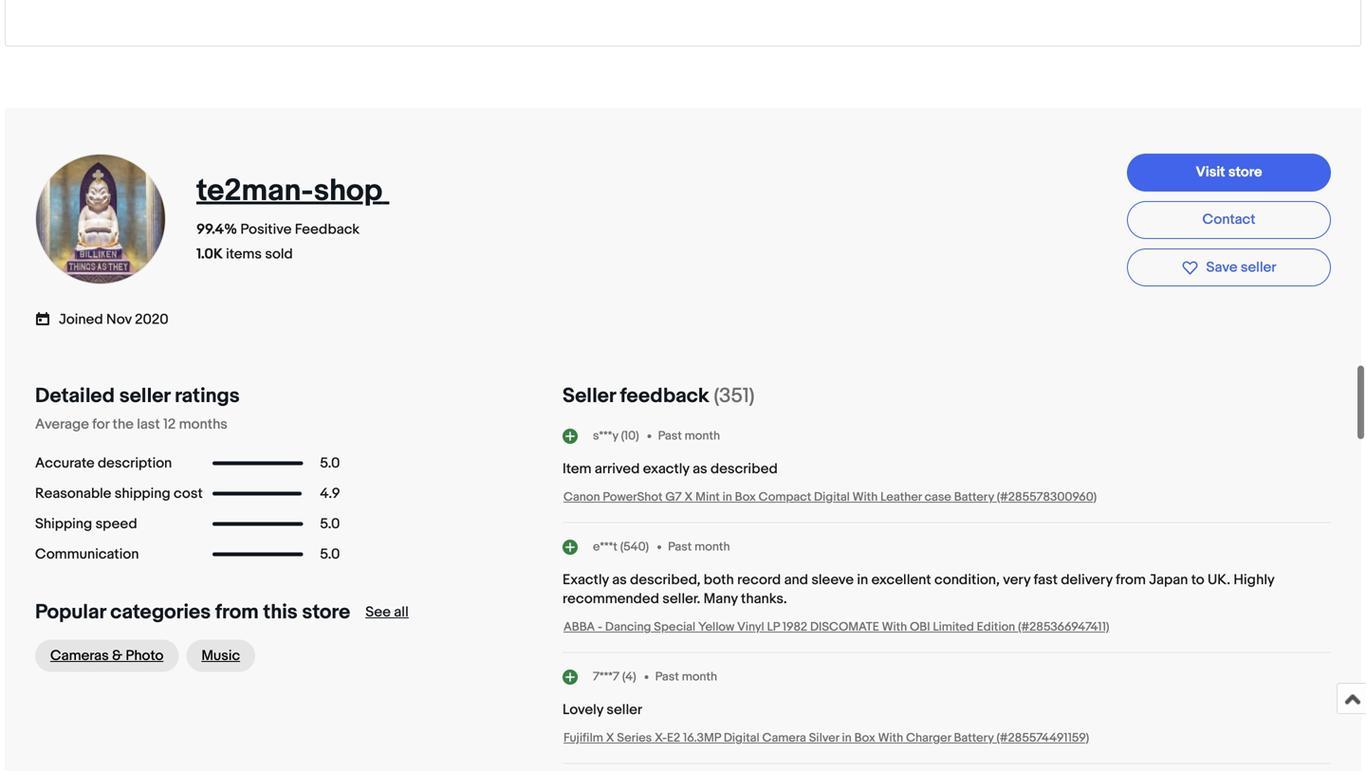 Task type: describe. For each thing, give the bounding box(es) containing it.
lovely seller
[[563, 702, 642, 719]]

visit store link
[[1127, 154, 1331, 192]]

from inside exactly as described, both record and sleeve in excellent condition, very fast delivery from japan to uk. highly recommended seller. many thanks.
[[1116, 572, 1146, 589]]

e2
[[667, 731, 680, 746]]

categories
[[110, 600, 211, 625]]

japan
[[1149, 572, 1188, 589]]

described,
[[630, 572, 701, 589]]

past month for described,
[[668, 540, 730, 554]]

special
[[654, 620, 695, 635]]

seller for lovely
[[607, 702, 642, 719]]

7***7 (4)
[[593, 670, 636, 684]]

shop
[[314, 173, 383, 210]]

1.0k
[[196, 246, 223, 263]]

1 vertical spatial box
[[854, 731, 875, 746]]

(10)
[[621, 429, 639, 443]]

average for the last 12 months
[[35, 416, 228, 433]]

fujifilm x series x-e2 16.3mp digital camera silver in box with charger battery (#285574491159) link
[[563, 731, 1089, 746]]

past month for exactly
[[658, 429, 720, 443]]

description
[[98, 455, 172, 472]]

sleeve
[[811, 572, 854, 589]]

reasonable
[[35, 485, 111, 502]]

yellow
[[698, 620, 735, 635]]

cameras
[[50, 647, 109, 665]]

dancing
[[605, 620, 651, 635]]

discomate
[[810, 620, 879, 635]]

1 horizontal spatial as
[[693, 461, 707, 478]]

many
[[704, 591, 738, 608]]

abba - dancing special yellow vinyl lp 1982 discomate with obi limited edition (#285366947411) link
[[563, 620, 1109, 635]]

1982
[[782, 620, 807, 635]]

described
[[711, 461, 778, 478]]

music link
[[186, 640, 255, 672]]

cameras & photo link
[[35, 640, 179, 672]]

text__icon wrapper image
[[35, 310, 59, 327]]

case
[[925, 490, 951, 505]]

5.0 for description
[[320, 455, 340, 472]]

3 5.0 from the top
[[320, 546, 340, 563]]

popular categories from this store
[[35, 600, 350, 625]]

4.9
[[320, 485, 340, 502]]

(#285366947411)
[[1018, 620, 1109, 635]]

see
[[365, 604, 391, 621]]

joined
[[59, 311, 103, 328]]

as inside exactly as described, both record and sleeve in excellent condition, very fast delivery from japan to uk. highly recommended seller. many thanks.
[[612, 572, 627, 589]]

positive
[[240, 221, 292, 238]]

and
[[784, 572, 808, 589]]

leather
[[880, 490, 922, 505]]

past for described,
[[668, 540, 692, 554]]

canon
[[563, 490, 600, 505]]

sold
[[265, 246, 293, 263]]

2 vertical spatial past
[[655, 670, 679, 684]]

te2man-shop link
[[196, 173, 389, 210]]

mint
[[696, 490, 720, 505]]

shipping
[[115, 485, 170, 502]]

abba
[[563, 620, 595, 635]]

last
[[137, 416, 160, 433]]

s***y
[[593, 429, 618, 443]]

7***7
[[593, 670, 619, 684]]

accurate
[[35, 455, 95, 472]]

months
[[179, 416, 228, 433]]

uk.
[[1208, 572, 1230, 589]]

compact
[[759, 490, 811, 505]]

detailed seller ratings
[[35, 384, 240, 408]]

shipping speed
[[35, 516, 137, 533]]

charger
[[906, 731, 951, 746]]

(4)
[[622, 670, 636, 684]]

save seller button
[[1127, 248, 1331, 287]]

16.3mp
[[683, 731, 721, 746]]

seller
[[563, 384, 616, 408]]

seller for save
[[1241, 259, 1276, 276]]

g7
[[665, 490, 682, 505]]

contact link
[[1127, 201, 1331, 239]]

see all
[[365, 604, 409, 621]]

vinyl
[[737, 620, 764, 635]]

0 horizontal spatial x
[[606, 731, 614, 746]]

visit store
[[1196, 164, 1262, 181]]

lovely
[[563, 702, 603, 719]]

0 vertical spatial box
[[735, 490, 756, 505]]

photo
[[126, 647, 163, 665]]

speed
[[95, 516, 137, 533]]

2 vertical spatial past month
[[655, 670, 717, 684]]

feedback
[[620, 384, 709, 408]]

fast
[[1034, 572, 1058, 589]]

very
[[1003, 572, 1031, 589]]

items
[[226, 246, 262, 263]]

0 vertical spatial digital
[[814, 490, 850, 505]]



Task type: locate. For each thing, give the bounding box(es) containing it.
1 horizontal spatial from
[[1116, 572, 1146, 589]]

0 horizontal spatial from
[[215, 600, 259, 625]]

digital right 16.3mp
[[724, 731, 759, 746]]

past up item arrived exactly as described
[[658, 429, 682, 443]]

1 vertical spatial with
[[882, 620, 907, 635]]

store right this
[[302, 600, 350, 625]]

in right the mint at the right bottom of the page
[[722, 490, 732, 505]]

from
[[1116, 572, 1146, 589], [215, 600, 259, 625]]

from left this
[[215, 600, 259, 625]]

0 vertical spatial x
[[684, 490, 693, 505]]

2020
[[135, 311, 169, 328]]

1 horizontal spatial in
[[842, 731, 852, 746]]

&
[[112, 647, 122, 665]]

1 vertical spatial store
[[302, 600, 350, 625]]

(351)
[[714, 384, 755, 408]]

thanks.
[[741, 591, 787, 608]]

month up both
[[695, 540, 730, 554]]

1 vertical spatial seller
[[119, 384, 170, 408]]

99.4% positive feedback 1.0k items sold
[[196, 221, 360, 263]]

record
[[737, 572, 781, 589]]

with
[[852, 490, 878, 505], [882, 620, 907, 635], [878, 731, 903, 746]]

seller.
[[662, 591, 700, 608]]

delivery
[[1061, 572, 1113, 589]]

0 horizontal spatial seller
[[119, 384, 170, 408]]

canon powershot g7 x  mint in box compact digital with leather case battery (#285578300960) link
[[563, 490, 1097, 505]]

store
[[1228, 164, 1262, 181], [302, 600, 350, 625]]

2 battery from the top
[[954, 731, 994, 746]]

cost
[[174, 485, 203, 502]]

canon powershot g7 x  mint in box compact digital with leather case battery (#285578300960)
[[563, 490, 1097, 505]]

seller feedback (351)
[[563, 384, 755, 408]]

fujifilm x series x-e2 16.3mp digital camera silver in box with charger battery (#285574491159)
[[563, 731, 1089, 746]]

1 horizontal spatial seller
[[607, 702, 642, 719]]

in
[[722, 490, 732, 505], [857, 572, 868, 589], [842, 731, 852, 746]]

month
[[685, 429, 720, 443], [695, 540, 730, 554], [682, 670, 717, 684]]

series
[[617, 731, 652, 746]]

1 battery from the top
[[954, 490, 994, 505]]

1 vertical spatial in
[[857, 572, 868, 589]]

e***t
[[593, 540, 617, 554]]

all
[[394, 604, 409, 621]]

past month up item arrived exactly as described
[[658, 429, 720, 443]]

joined nov 2020
[[59, 311, 169, 328]]

in right silver
[[842, 731, 852, 746]]

in right sleeve
[[857, 572, 868, 589]]

2 vertical spatial month
[[682, 670, 717, 684]]

music
[[201, 647, 240, 665]]

1 horizontal spatial store
[[1228, 164, 1262, 181]]

0 vertical spatial past
[[658, 429, 682, 443]]

box right silver
[[854, 731, 875, 746]]

1 horizontal spatial x
[[684, 490, 693, 505]]

0 vertical spatial from
[[1116, 572, 1146, 589]]

2 vertical spatial 5.0
[[320, 546, 340, 563]]

accurate description
[[35, 455, 172, 472]]

0 vertical spatial with
[[852, 490, 878, 505]]

edition
[[977, 620, 1015, 635]]

powershot
[[603, 490, 663, 505]]

with left "obi"
[[882, 620, 907, 635]]

arrived
[[595, 461, 640, 478]]

the
[[113, 416, 134, 433]]

1 vertical spatial digital
[[724, 731, 759, 746]]

(#285578300960)
[[997, 490, 1097, 505]]

0 vertical spatial 5.0
[[320, 455, 340, 472]]

with left the leather
[[852, 490, 878, 505]]

month down yellow
[[682, 670, 717, 684]]

digital right compact
[[814, 490, 850, 505]]

battery right case
[[954, 490, 994, 505]]

1 vertical spatial past
[[668, 540, 692, 554]]

from left japan
[[1116, 572, 1146, 589]]

seller up series
[[607, 702, 642, 719]]

exactly
[[643, 461, 689, 478]]

as
[[693, 461, 707, 478], [612, 572, 627, 589]]

0 vertical spatial past month
[[658, 429, 720, 443]]

(540)
[[620, 540, 649, 554]]

item
[[563, 461, 591, 478]]

store inside visit store link
[[1228, 164, 1262, 181]]

nov
[[106, 311, 132, 328]]

0 horizontal spatial as
[[612, 572, 627, 589]]

both
[[704, 572, 734, 589]]

store right the visit
[[1228, 164, 1262, 181]]

fujifilm
[[563, 731, 603, 746]]

limited
[[933, 620, 974, 635]]

see all link
[[365, 604, 409, 621]]

month for both
[[695, 540, 730, 554]]

seller inside button
[[1241, 259, 1276, 276]]

with for described
[[852, 490, 878, 505]]

with left charger
[[878, 731, 903, 746]]

1 vertical spatial from
[[215, 600, 259, 625]]

box
[[735, 490, 756, 505], [854, 731, 875, 746]]

0 vertical spatial store
[[1228, 164, 1262, 181]]

past up described,
[[668, 540, 692, 554]]

feedback
[[295, 221, 360, 238]]

x
[[684, 490, 693, 505], [606, 731, 614, 746]]

contact
[[1202, 211, 1255, 228]]

2 5.0 from the top
[[320, 516, 340, 533]]

x left series
[[606, 731, 614, 746]]

exactly
[[563, 572, 609, 589]]

2 vertical spatial with
[[878, 731, 903, 746]]

popular
[[35, 600, 106, 625]]

as up the mint at the right bottom of the page
[[693, 461, 707, 478]]

communication
[[35, 546, 139, 563]]

0 horizontal spatial box
[[735, 490, 756, 505]]

1 vertical spatial past month
[[668, 540, 730, 554]]

2 vertical spatial in
[[842, 731, 852, 746]]

past for exactly
[[658, 429, 682, 443]]

2 horizontal spatial in
[[857, 572, 868, 589]]

battery right charger
[[954, 731, 994, 746]]

this
[[263, 600, 298, 625]]

0 horizontal spatial digital
[[724, 731, 759, 746]]

te2man-shop
[[196, 173, 383, 210]]

with for record
[[882, 620, 907, 635]]

past month
[[658, 429, 720, 443], [668, 540, 730, 554], [655, 670, 717, 684]]

te2man shop image
[[34, 153, 167, 285]]

0 vertical spatial battery
[[954, 490, 994, 505]]

1 vertical spatial battery
[[954, 731, 994, 746]]

shipping
[[35, 516, 92, 533]]

seller for detailed
[[119, 384, 170, 408]]

te2man-
[[196, 173, 314, 210]]

0 vertical spatial as
[[693, 461, 707, 478]]

month for as
[[685, 429, 720, 443]]

1 vertical spatial month
[[695, 540, 730, 554]]

as up recommended
[[612, 572, 627, 589]]

condition,
[[934, 572, 1000, 589]]

in inside exactly as described, both record and sleeve in excellent condition, very fast delivery from japan to uk. highly recommended seller. many thanks.
[[857, 572, 868, 589]]

seller right save
[[1241, 259, 1276, 276]]

-
[[598, 620, 602, 635]]

past month down special
[[655, 670, 717, 684]]

detailed
[[35, 384, 115, 408]]

month up item arrived exactly as described
[[685, 429, 720, 443]]

0 vertical spatial seller
[[1241, 259, 1276, 276]]

reasonable shipping cost
[[35, 485, 203, 502]]

camera
[[762, 731, 806, 746]]

average
[[35, 416, 89, 433]]

digital
[[814, 490, 850, 505], [724, 731, 759, 746]]

12
[[163, 416, 176, 433]]

1 5.0 from the top
[[320, 455, 340, 472]]

for
[[92, 416, 109, 433]]

excellent
[[871, 572, 931, 589]]

0 horizontal spatial in
[[722, 490, 732, 505]]

ratings
[[175, 384, 240, 408]]

0 vertical spatial month
[[685, 429, 720, 443]]

2 horizontal spatial seller
[[1241, 259, 1276, 276]]

5.0
[[320, 455, 340, 472], [320, 516, 340, 533], [320, 546, 340, 563]]

1 horizontal spatial box
[[854, 731, 875, 746]]

silver
[[809, 731, 839, 746]]

item arrived exactly as described
[[563, 461, 778, 478]]

box down "described"
[[735, 490, 756, 505]]

2 vertical spatial seller
[[607, 702, 642, 719]]

save seller
[[1206, 259, 1276, 276]]

past month up both
[[668, 540, 730, 554]]

(#285574491159)
[[996, 731, 1089, 746]]

x right "g7"
[[684, 490, 693, 505]]

cameras & photo
[[50, 647, 163, 665]]

1 horizontal spatial digital
[[814, 490, 850, 505]]

5.0 for speed
[[320, 516, 340, 533]]

0 vertical spatial in
[[722, 490, 732, 505]]

seller up "last"
[[119, 384, 170, 408]]

1 vertical spatial as
[[612, 572, 627, 589]]

1 vertical spatial x
[[606, 731, 614, 746]]

past right (4)
[[655, 670, 679, 684]]

save
[[1206, 259, 1237, 276]]

1 vertical spatial 5.0
[[320, 516, 340, 533]]

0 horizontal spatial store
[[302, 600, 350, 625]]

highly
[[1234, 572, 1274, 589]]

lp
[[767, 620, 780, 635]]



Task type: vqa. For each thing, say whether or not it's contained in the screenshot.


